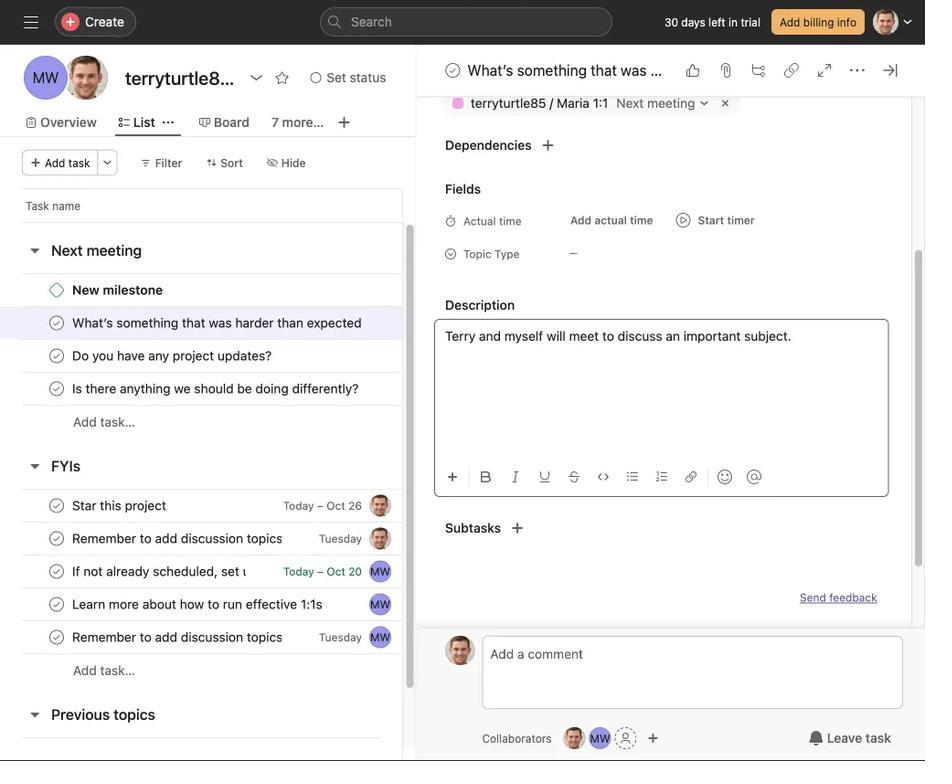 Task type: describe. For each thing, give the bounding box(es) containing it.
new milestone cell
[[0, 273, 403, 307]]

completed image for star this project text box
[[46, 495, 68, 517]]

actual
[[595, 214, 628, 227]]

terryturtle85 / maria 1:1
[[471, 96, 609, 111]]

completed image for what's something that was harder than expected? text box at top left
[[46, 312, 68, 334]]

task… inside header next meeting tree grid
[[100, 415, 135, 430]]

mw inside learn more about how to run effective 1:1s cell
[[370, 599, 391, 611]]

italics image
[[511, 472, 522, 483]]

maria
[[558, 96, 590, 111]]

info
[[838, 16, 857, 28]]

completed image for if not already scheduled, set up a recurring 1:1 meeting in your calendar text field on the bottom left
[[46, 561, 68, 583]]

header fyis tree grid
[[0, 489, 470, 688]]

Is there anything we should be doing differently? text field
[[69, 380, 362, 398]]

previous topics
[[51, 707, 155, 724]]

fyis
[[51, 458, 81, 475]]

list link
[[119, 113, 155, 133]]

completed checkbox inside what's something that was harder than expected? dialog
[[442, 59, 464, 81]]

hide
[[282, 156, 306, 169]]

will
[[547, 329, 566, 344]]

bold image
[[481, 472, 492, 483]]

expand sidebar image
[[24, 15, 38, 29]]

subtasks
[[446, 521, 502, 536]]

more actions image
[[102, 157, 113, 168]]

create
[[85, 14, 124, 29]]

next inside next meeting dropdown button
[[617, 96, 645, 111]]

and
[[480, 329, 502, 344]]

add task button
[[22, 150, 98, 176]]

Learn more about how to run effective 1:1s text field
[[69, 596, 328, 614]]

timer
[[728, 214, 756, 227]]

task for leave task
[[866, 731, 892, 746]]

terry and myself will meet to discuss an important subject.
[[446, 329, 792, 344]]

link image
[[686, 472, 697, 483]]

completed image for is there anything we should be doing differently? text box
[[46, 378, 68, 400]]

task
[[26, 199, 49, 212]]

filter
[[155, 156, 182, 169]]

send feedback link
[[801, 590, 878, 606]]

30 days left in trial
[[665, 16, 761, 28]]

show options image
[[249, 70, 264, 85]]

New milestone text field
[[69, 281, 169, 300]]

search button
[[320, 7, 613, 37]]

topic type
[[464, 248, 520, 261]]

— button
[[563, 241, 673, 266]]

is there anything we should be doing differently? cell
[[0, 372, 403, 406]]

completed checkbox for do you have any project updates? text field
[[46, 345, 68, 367]]

star this project cell
[[0, 489, 403, 523]]

emoji image
[[718, 470, 733, 485]]

feedback
[[830, 592, 878, 605]]

2 add task… button from the top
[[73, 661, 135, 681]]

name
[[52, 199, 81, 212]]

0 likes. click to like this task image
[[686, 63, 701, 78]]

What's something that was harder than expected? text field
[[69, 314, 362, 332]]

completed image for do you have any project updates? text field
[[46, 345, 68, 367]]

completed checkbox for is there anything we should be doing differently? text box
[[46, 378, 68, 400]]

in
[[729, 16, 738, 28]]

add subtasks image
[[511, 521, 525, 536]]

hide button
[[259, 150, 314, 176]]

next meeting inside dropdown button
[[617, 96, 696, 111]]

1 vertical spatial next meeting
[[51, 242, 142, 259]]

insert an object image
[[448, 472, 459, 483]]

description
[[446, 298, 515, 313]]

30
[[665, 16, 679, 28]]

at mention image
[[748, 470, 762, 485]]

add task
[[45, 156, 90, 169]]

set status button
[[302, 65, 395, 91]]

task for add task
[[68, 156, 90, 169]]

remove image
[[719, 96, 733, 111]]

7 more…
[[272, 115, 324, 130]]

—
[[570, 248, 578, 258]]

add inside header next meeting tree grid
[[73, 415, 97, 430]]

type
[[495, 248, 520, 261]]

subject.
[[745, 329, 792, 344]]

set status
[[327, 70, 386, 85]]

overview
[[40, 115, 97, 130]]

underline image
[[540, 472, 551, 483]]

board link
[[199, 113, 250, 133]]

mw button inside learn more about how to run effective 1:1s cell
[[370, 594, 391, 616]]

add task… inside header next meeting tree grid
[[73, 415, 135, 430]]

add or remove collaborators image
[[648, 734, 659, 745]]

completed image for remember to add discussion topics for the next meeting text field
[[46, 528, 68, 550]]

2 remember to add discussion topics for the next meeting cell from the top
[[0, 621, 403, 655]]

completed checkbox for star this project text box
[[46, 495, 68, 517]]

oct for 20
[[327, 566, 346, 579]]

terryturtle85
[[471, 96, 547, 111]]

add down "overview" link
[[45, 156, 65, 169]]

completed checkbox for learn more about how to run effective 1:1s text field
[[46, 594, 68, 616]]

completed image for learn more about how to run effective 1:1s text field
[[46, 594, 68, 616]]

that
[[591, 62, 617, 79]]

– for – oct 20
[[317, 566, 324, 579]]

today for – oct 26
[[283, 500, 314, 513]]

next meeting button
[[613, 93, 715, 113]]

0 horizontal spatial time
[[500, 215, 522, 228]]

completed milestone image
[[49, 283, 64, 298]]

numbered list image
[[657, 472, 668, 483]]

was
[[621, 62, 647, 79]]

today for – oct 20
[[283, 566, 314, 579]]

to
[[603, 329, 615, 344]]

today – oct 20
[[283, 566, 362, 579]]

add actual time button
[[563, 208, 662, 233]]

Remember to add discussion topics for the next meeting text field
[[69, 530, 282, 548]]

add actual time
[[571, 214, 654, 227]]

topic
[[464, 248, 492, 261]]

learn more about how to run effective 1:1s cell
[[0, 588, 403, 622]]

fields button
[[417, 177, 482, 202]]

fields
[[446, 182, 482, 197]]

completed checkbox for tt
[[46, 528, 68, 550]]

close details image
[[884, 63, 898, 78]]

1 remember to add discussion topics for the next meeting cell from the top
[[0, 522, 403, 556]]

trial
[[741, 16, 761, 28]]

26
[[349, 500, 362, 513]]

expected?
[[731, 62, 800, 79]]

harder
[[651, 62, 694, 79]]

start timer
[[699, 214, 756, 227]]

tuesday for tt
[[319, 533, 362, 546]]

task… inside header fyis tree grid
[[100, 664, 135, 679]]

billing
[[804, 16, 835, 28]]

copy task link image
[[785, 63, 799, 78]]



Task type: vqa. For each thing, say whether or not it's contained in the screenshot.
rightmost time
yes



Task type: locate. For each thing, give the bounding box(es) containing it.
1 horizontal spatial meeting
[[648, 96, 696, 111]]

add subtask image
[[752, 63, 766, 78]]

4 completed image from the top
[[46, 627, 68, 649]]

list
[[133, 115, 155, 130]]

completed checkbox inside if not already scheduled, set up a recurring 1:1 meeting in your calendar cell
[[46, 561, 68, 583]]

add task… row
[[0, 405, 470, 439], [0, 654, 470, 688]]

0 vertical spatial next
[[617, 96, 645, 111]]

0 horizontal spatial meeting
[[87, 242, 142, 259]]

completed image
[[46, 378, 68, 400], [46, 495, 68, 517], [46, 561, 68, 583], [46, 627, 68, 649]]

leave
[[828, 731, 863, 746]]

completed checkbox inside what's something that was harder than expected? cell
[[46, 312, 68, 334]]

add left actual
[[571, 214, 592, 227]]

send feedback
[[801, 592, 878, 605]]

add dependencies image
[[541, 138, 556, 153]]

0 horizontal spatial task
[[68, 156, 90, 169]]

oct inside if not already scheduled, set up a recurring 1:1 meeting in your calendar cell
[[327, 566, 346, 579]]

days
[[682, 16, 706, 28]]

bulleted list image
[[628, 472, 639, 483]]

tuesday for mw
[[319, 632, 362, 644]]

completed checkbox inside learn more about how to run effective 1:1s cell
[[46, 594, 68, 616]]

completed checkbox inside is there anything we should be doing differently? cell
[[46, 378, 68, 400]]

2 oct from the top
[[327, 566, 346, 579]]

mw inside what's something that was harder than expected? dialog
[[590, 733, 611, 745]]

0 vertical spatial completed checkbox
[[442, 59, 464, 81]]

what's
[[468, 62, 514, 79]]

2 completed image from the top
[[46, 495, 68, 517]]

board
[[214, 115, 250, 130]]

completed image inside what's something that was harder than expected? cell
[[46, 312, 68, 334]]

Completed checkbox
[[46, 312, 68, 334], [46, 345, 68, 367], [46, 378, 68, 400], [46, 495, 68, 517], [46, 594, 68, 616], [46, 627, 68, 649]]

0 vertical spatial –
[[317, 500, 324, 513]]

0 vertical spatial task
[[68, 156, 90, 169]]

2 – from the top
[[317, 566, 324, 579]]

left
[[709, 16, 726, 28]]

important
[[684, 329, 742, 344]]

oct left 26
[[327, 500, 345, 513]]

collapse task list for this section image for next meeting
[[27, 243, 42, 258]]

remember to add discussion topics for the next meeting cell up if not already scheduled, set up a recurring 1:1 meeting in your calendar text field on the bottom left
[[0, 522, 403, 556]]

2 add task… row from the top
[[0, 654, 470, 688]]

today left 26
[[283, 500, 314, 513]]

meeting
[[648, 96, 696, 111], [87, 242, 142, 259]]

7
[[272, 115, 279, 130]]

1 vertical spatial add task… row
[[0, 654, 470, 688]]

main content inside what's something that was harder than expected? dialog
[[409, 0, 912, 724]]

1 add task… row from the top
[[0, 405, 470, 439]]

sort button
[[198, 150, 251, 176]]

2 completed checkbox from the top
[[46, 345, 68, 367]]

attachments: add a file to this task, what's something that was harder than expected? image
[[719, 63, 734, 78]]

next meeting
[[617, 96, 696, 111], [51, 242, 142, 259]]

next right 1:1
[[617, 96, 645, 111]]

completed image for remember to add discussion topics for the next meeting text box
[[46, 627, 68, 649]]

completed checkbox for remember to add discussion topics for the next meeting text box
[[46, 627, 68, 649]]

add up fyis
[[73, 415, 97, 430]]

1 vertical spatial collapse task list for this section image
[[27, 459, 42, 474]]

terry
[[446, 329, 476, 344]]

add task… row down is there anything we should be doing differently? text box
[[0, 405, 470, 439]]

mw button
[[370, 561, 391, 583], [370, 594, 391, 616], [370, 627, 391, 649], [590, 728, 611, 750]]

1 vertical spatial tuesday
[[319, 632, 362, 644]]

something
[[517, 62, 587, 79]]

5 completed checkbox from the top
[[46, 594, 68, 616]]

0 horizontal spatial next meeting
[[51, 242, 142, 259]]

main content containing terryturtle85 / maria 1:1
[[409, 0, 912, 724]]

None text field
[[121, 61, 240, 94]]

1 add task… button from the top
[[73, 413, 135, 433]]

0 vertical spatial today
[[283, 500, 314, 513]]

completed image inside do you have any project updates? cell
[[46, 345, 68, 367]]

0 vertical spatial task…
[[100, 415, 135, 430]]

actual
[[464, 215, 497, 228]]

add up "previous"
[[73, 664, 97, 679]]

collapse task list for this section image left "previous"
[[27, 708, 42, 723]]

4 completed checkbox from the top
[[46, 495, 68, 517]]

1 vertical spatial meeting
[[87, 242, 142, 259]]

1 collapse task list for this section image from the top
[[27, 243, 42, 258]]

0 vertical spatial remember to add discussion topics for the next meeting cell
[[0, 522, 403, 556]]

– left 26
[[317, 500, 324, 513]]

status
[[350, 70, 386, 85]]

3 collapse task list for this section image from the top
[[27, 708, 42, 723]]

task inside what's something that was harder than expected? dialog
[[866, 731, 892, 746]]

completed checkbox for what's something that was harder than expected? text box at top left
[[46, 312, 68, 334]]

1 add task… from the top
[[73, 415, 135, 430]]

more…
[[282, 115, 324, 130]]

1 completed image from the top
[[46, 378, 68, 400]]

– inside if not already scheduled, set up a recurring 1:1 meeting in your calendar cell
[[317, 566, 324, 579]]

tt
[[77, 69, 95, 86], [374, 500, 387, 513], [374, 533, 387, 546], [453, 645, 467, 658], [568, 733, 582, 745]]

mw button inside if not already scheduled, set up a recurring 1:1 meeting in your calendar cell
[[370, 561, 391, 583]]

oct left 20
[[327, 566, 346, 579]]

meeting inside button
[[87, 242, 142, 259]]

2 vertical spatial collapse task list for this section image
[[27, 708, 42, 723]]

strikethrough image
[[569, 472, 580, 483]]

oct inside star this project cell
[[327, 500, 345, 513]]

an
[[667, 329, 681, 344]]

filter button
[[132, 150, 191, 176]]

actual time
[[464, 215, 522, 228]]

0 horizontal spatial next
[[51, 242, 83, 259]]

task
[[68, 156, 90, 169], [866, 731, 892, 746]]

tuesday down 26
[[319, 533, 362, 546]]

task… up previous topics button
[[100, 664, 135, 679]]

– inside star this project cell
[[317, 500, 324, 513]]

Do you have any project updates? text field
[[69, 347, 277, 365]]

1 horizontal spatial next
[[617, 96, 645, 111]]

leave task
[[828, 731, 892, 746]]

task name
[[26, 199, 81, 212]]

completed image inside is there anything we should be doing differently? cell
[[46, 378, 68, 400]]

completed image
[[442, 59, 464, 81], [46, 312, 68, 334], [46, 345, 68, 367], [46, 528, 68, 550], [46, 594, 68, 616]]

1 vertical spatial oct
[[327, 566, 346, 579]]

add task… button up fyis
[[73, 413, 135, 433]]

add task… button up previous topics button
[[73, 661, 135, 681]]

collapse task list for this section image
[[27, 243, 42, 258], [27, 459, 42, 474], [27, 708, 42, 723]]

add task… row down mw row
[[0, 654, 470, 688]]

completed image inside star this project cell
[[46, 495, 68, 517]]

tt button inside star this project cell
[[370, 495, 391, 517]]

row
[[22, 221, 402, 223], [0, 273, 470, 307], [0, 306, 470, 340], [0, 339, 470, 373], [0, 372, 470, 406], [0, 489, 470, 523], [0, 522, 470, 556], [0, 555, 470, 589], [0, 621, 470, 655], [0, 738, 470, 762]]

1:1
[[594, 96, 609, 111]]

remember to add discussion topics for the next meeting cell down learn more about how to run effective 1:1s text field
[[0, 621, 403, 655]]

discuss
[[618, 329, 663, 344]]

toolbar
[[440, 456, 890, 498]]

2 task… from the top
[[100, 664, 135, 679]]

next inside next meeting button
[[51, 242, 83, 259]]

1 vertical spatial –
[[317, 566, 324, 579]]

1 vertical spatial add task… button
[[73, 661, 135, 681]]

dependencies
[[446, 138, 532, 153]]

If not already scheduled, set up a recurring 1:1 meeting in your calendar text field
[[69, 563, 247, 581]]

0 vertical spatial add task… row
[[0, 405, 470, 439]]

task left more actions icon
[[68, 156, 90, 169]]

search
[[351, 14, 392, 29]]

0 vertical spatial oct
[[327, 500, 345, 513]]

add billing info
[[780, 16, 857, 28]]

collapse task list for this section image down task
[[27, 243, 42, 258]]

7 more… button
[[272, 113, 324, 133]]

add tab image
[[337, 115, 352, 130]]

previous topics button
[[51, 699, 155, 732]]

1 horizontal spatial time
[[631, 214, 654, 227]]

add task… inside header fyis tree grid
[[73, 664, 135, 679]]

today inside star this project cell
[[283, 500, 314, 513]]

1 vertical spatial today
[[283, 566, 314, 579]]

today
[[283, 500, 314, 513], [283, 566, 314, 579]]

add task… button
[[73, 413, 135, 433], [73, 661, 135, 681]]

create button
[[55, 7, 136, 37]]

/
[[550, 96, 554, 111]]

add left billing
[[780, 16, 801, 28]]

0 vertical spatial add task… button
[[73, 413, 135, 433]]

if not already scheduled, set up a recurring 1:1 meeting in your calendar cell
[[0, 555, 403, 589]]

1 completed checkbox from the top
[[46, 312, 68, 334]]

add task… up previous topics button
[[73, 664, 135, 679]]

task…
[[100, 415, 135, 430], [100, 664, 135, 679]]

oct for 26
[[327, 500, 345, 513]]

completed checkbox for mw
[[46, 561, 68, 583]]

1 today from the top
[[283, 500, 314, 513]]

1 tuesday from the top
[[319, 533, 362, 546]]

than
[[698, 62, 727, 79]]

Completed milestone checkbox
[[49, 283, 64, 298]]

3 completed checkbox from the top
[[46, 378, 68, 400]]

next
[[617, 96, 645, 111], [51, 242, 83, 259]]

2 vertical spatial completed checkbox
[[46, 561, 68, 583]]

mw row
[[0, 588, 470, 622]]

more actions for this task image
[[851, 63, 865, 78]]

add task… button inside header next meeting tree grid
[[73, 413, 135, 433]]

time inside add actual time dropdown button
[[631, 214, 654, 227]]

myself
[[505, 329, 544, 344]]

meeting down harder
[[648, 96, 696, 111]]

add inside dropdown button
[[571, 214, 592, 227]]

overview link
[[26, 113, 97, 133]]

next meeting down harder
[[617, 96, 696, 111]]

next up completed milestone icon
[[51, 242, 83, 259]]

meeting up new milestone text box
[[87, 242, 142, 259]]

search list box
[[320, 7, 613, 37]]

leave task button
[[797, 723, 904, 755]]

remember to add discussion topics for the next meeting cell
[[0, 522, 403, 556], [0, 621, 403, 655]]

meeting inside dropdown button
[[648, 96, 696, 111]]

tt inside remember to add discussion topics for the next meeting "cell"
[[374, 533, 387, 546]]

Star this project text field
[[69, 497, 172, 515]]

task name row
[[0, 188, 470, 222]]

collapse task list for this section image left fyis
[[27, 459, 42, 474]]

toolbar inside main content
[[440, 456, 890, 498]]

1 vertical spatial next
[[51, 242, 83, 259]]

mw
[[33, 69, 59, 86], [370, 566, 391, 579], [370, 599, 391, 611], [370, 632, 391, 644], [590, 733, 611, 745]]

– for – oct 26
[[317, 500, 324, 513]]

2 tuesday from the top
[[319, 632, 362, 644]]

what's something that was harder than expected? dialog
[[409, 0, 926, 762]]

add inside header fyis tree grid
[[73, 664, 97, 679]]

collapse task list for this section image for fyis
[[27, 459, 42, 474]]

6 completed checkbox from the top
[[46, 627, 68, 649]]

tab actions image
[[163, 117, 174, 128]]

start timer button
[[669, 208, 763, 233]]

add task… up fyis
[[73, 415, 135, 430]]

20
[[349, 566, 362, 579]]

next meeting up new milestone text box
[[51, 242, 142, 259]]

1 vertical spatial remember to add discussion topics for the next meeting cell
[[0, 621, 403, 655]]

code image
[[599, 472, 610, 483]]

completed image inside learn more about how to run effective 1:1s cell
[[46, 594, 68, 616]]

mw button inside what's something that was harder than expected? dialog
[[590, 728, 611, 750]]

next meeting button
[[51, 234, 142, 267]]

1 horizontal spatial task
[[866, 731, 892, 746]]

set
[[327, 70, 347, 85]]

send
[[801, 592, 827, 605]]

add billing info button
[[772, 9, 865, 35]]

meet
[[570, 329, 600, 344]]

0 vertical spatial tuesday
[[319, 533, 362, 546]]

1 vertical spatial completed checkbox
[[46, 528, 68, 550]]

today – oct 26
[[283, 500, 362, 513]]

1 vertical spatial task…
[[100, 664, 135, 679]]

1 – from the top
[[317, 500, 324, 513]]

Completed checkbox
[[442, 59, 464, 81], [46, 528, 68, 550], [46, 561, 68, 583]]

Remember to add discussion topics for the next meeting text field
[[69, 629, 282, 647]]

completed checkbox inside do you have any project updates? cell
[[46, 345, 68, 367]]

do you have any project updates? cell
[[0, 339, 403, 373]]

3 completed image from the top
[[46, 561, 68, 583]]

2 add task… from the top
[[73, 664, 135, 679]]

0 vertical spatial next meeting
[[617, 96, 696, 111]]

0 vertical spatial add task…
[[73, 415, 135, 430]]

task right leave
[[866, 731, 892, 746]]

completed checkbox inside star this project cell
[[46, 495, 68, 517]]

1 vertical spatial task
[[866, 731, 892, 746]]

fyis button
[[51, 450, 81, 483]]

full screen image
[[818, 63, 832, 78]]

1 vertical spatial add task…
[[73, 664, 135, 679]]

today left 20
[[283, 566, 314, 579]]

mw inside if not already scheduled, set up a recurring 1:1 meeting in your calendar cell
[[370, 566, 391, 579]]

0 vertical spatial collapse task list for this section image
[[27, 243, 42, 258]]

what's something that was harder than expected? cell
[[0, 306, 403, 340]]

add task…
[[73, 415, 135, 430], [73, 664, 135, 679]]

collaborators
[[482, 733, 552, 745]]

tuesday
[[319, 533, 362, 546], [319, 632, 362, 644]]

header next meeting tree grid
[[0, 273, 470, 439]]

– left 20
[[317, 566, 324, 579]]

1 horizontal spatial next meeting
[[617, 96, 696, 111]]

topics
[[114, 707, 155, 724]]

task… up star this project text box
[[100, 415, 135, 430]]

today inside if not already scheduled, set up a recurring 1:1 meeting in your calendar cell
[[283, 566, 314, 579]]

0 vertical spatial meeting
[[648, 96, 696, 111]]

1 oct from the top
[[327, 500, 345, 513]]

previous
[[51, 707, 110, 724]]

2 collapse task list for this section image from the top
[[27, 459, 42, 474]]

main content
[[409, 0, 912, 724]]

what's something that was harder than expected?
[[468, 62, 800, 79]]

2 today from the top
[[283, 566, 314, 579]]

add to starred image
[[275, 70, 289, 85]]

sort
[[221, 156, 243, 169]]

tt inside button
[[374, 500, 387, 513]]

1 task… from the top
[[100, 415, 135, 430]]

oct
[[327, 500, 345, 513], [327, 566, 346, 579]]

completed image inside if not already scheduled, set up a recurring 1:1 meeting in your calendar cell
[[46, 561, 68, 583]]

add
[[780, 16, 801, 28], [45, 156, 65, 169], [571, 214, 592, 227], [73, 415, 97, 430], [73, 664, 97, 679]]

time
[[631, 214, 654, 227], [500, 215, 522, 228]]

collapse task list for this section image for previous topics
[[27, 708, 42, 723]]

tuesday down 20
[[319, 632, 362, 644]]



